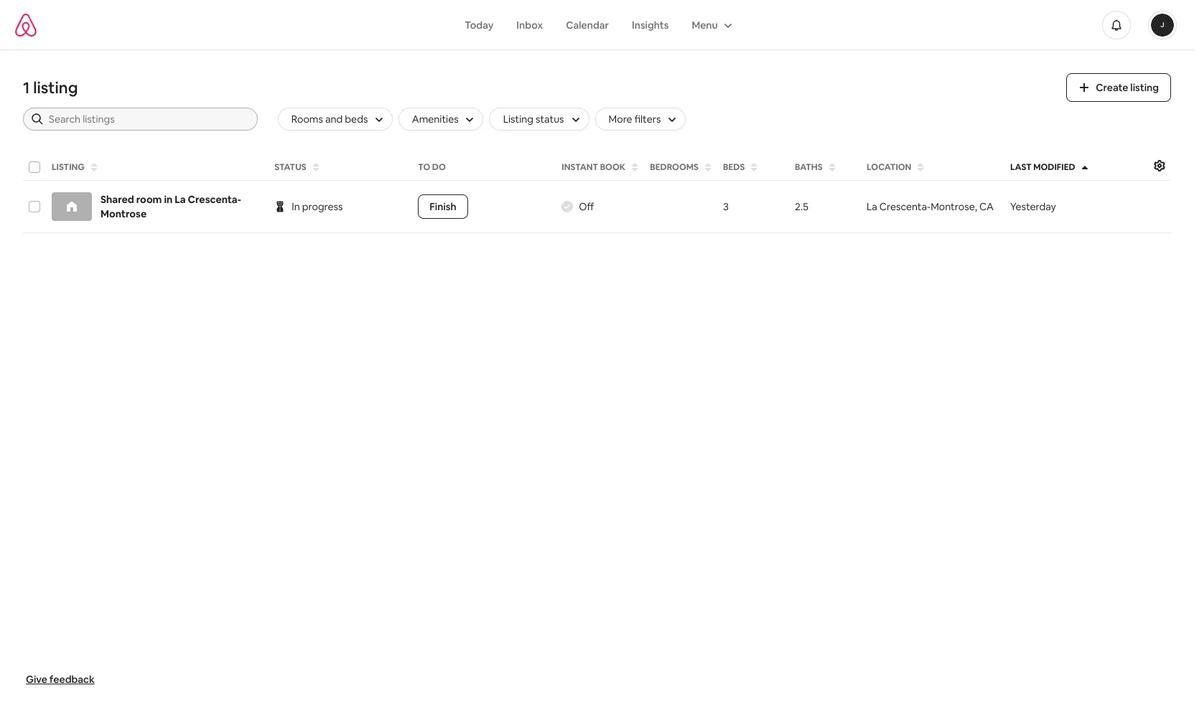 Task type: vqa. For each thing, say whether or not it's contained in the screenshot.
York related to Kauneonga Lake, New York On White Lake 5 nights · May 15 – 20 $13,194 total before taxes
no



Task type: describe. For each thing, give the bounding box(es) containing it.
give feedback
[[26, 674, 95, 687]]

1 listing
[[23, 78, 78, 98]]

and
[[325, 113, 343, 126]]

beds button
[[719, 157, 788, 177]]

listing for create listing
[[1131, 81, 1159, 94]]

listing for listing status
[[503, 113, 534, 126]]

last
[[1011, 162, 1032, 173]]

3
[[723, 200, 729, 213]]

la inside shared room in la crescenta- montrose
[[175, 193, 186, 206]]

listing button
[[47, 157, 267, 177]]

status
[[536, 113, 564, 126]]

today
[[465, 18, 494, 31]]

in progress
[[292, 200, 343, 213]]

inbox link
[[505, 11, 555, 38]]

insights link
[[621, 11, 681, 38]]

room
[[136, 193, 162, 206]]

montrose
[[101, 208, 147, 221]]

instant
[[562, 162, 598, 173]]

feedback
[[49, 674, 95, 687]]

crescenta- inside shared room in la crescenta- montrose
[[188, 193, 241, 206]]

rooms and beds button
[[278, 108, 393, 131]]

shared
[[101, 193, 134, 206]]

modified
[[1034, 162, 1076, 173]]

to
[[418, 162, 430, 173]]

main navigation menu image
[[1151, 13, 1174, 36]]

book
[[600, 162, 626, 173]]

2.5
[[795, 200, 809, 213]]

bedrooms
[[650, 162, 699, 173]]

do
[[432, 162, 446, 173]]

customize columns image
[[1154, 160, 1166, 172]]

location button
[[863, 157, 1004, 177]]

1 listing heading
[[23, 78, 1050, 98]]

give feedback button
[[20, 668, 100, 692]]

filters
[[635, 113, 661, 126]]

menu button
[[681, 11, 741, 38]]

ca
[[980, 200, 994, 213]]

Search text field
[[49, 112, 248, 126]]

last modified button
[[1006, 157, 1147, 177]]

listing status button
[[489, 108, 590, 131]]

more filters button
[[595, 108, 686, 131]]

create listing link
[[1067, 73, 1172, 102]]



Task type: locate. For each thing, give the bounding box(es) containing it.
listing
[[503, 113, 534, 126], [52, 162, 85, 173]]

baths
[[795, 162, 823, 173]]

crescenta- down location
[[880, 200, 931, 213]]

status
[[275, 162, 307, 173]]

calendar
[[566, 18, 609, 31]]

la right 'in'
[[175, 193, 186, 206]]

0 vertical spatial listing
[[503, 113, 534, 126]]

status button
[[270, 157, 411, 177]]

crescenta- right 'in'
[[188, 193, 241, 206]]

instant book
[[562, 162, 626, 173]]

calendar link
[[555, 11, 621, 38]]

last modified
[[1011, 162, 1076, 173]]

insights
[[632, 18, 669, 31]]

create
[[1096, 81, 1129, 94]]

listing for 1 listing
[[33, 78, 78, 98]]

rooms and beds
[[291, 113, 368, 126]]

in
[[164, 193, 173, 206]]

la crescenta-montrose, ca
[[867, 200, 994, 213]]

beds
[[723, 162, 745, 173]]

montrose,
[[931, 200, 978, 213]]

amenities button
[[399, 108, 484, 131]]

inbox
[[517, 18, 543, 31]]

1 horizontal spatial listing
[[503, 113, 534, 126]]

la down location
[[867, 200, 878, 213]]

more
[[609, 113, 633, 126]]

0 horizontal spatial la
[[175, 193, 186, 206]]

location
[[867, 162, 912, 173]]

off
[[579, 200, 594, 213]]

menu
[[692, 18, 718, 31]]

rooms
[[291, 113, 323, 126]]

0 horizontal spatial crescenta-
[[188, 193, 241, 206]]

more filters
[[609, 113, 661, 126]]

yesterday
[[1011, 200, 1057, 213]]

to do
[[418, 162, 446, 173]]

1 horizontal spatial listing
[[1131, 81, 1159, 94]]

instant book button
[[558, 157, 643, 177]]

shared room in la crescenta- montrose
[[101, 193, 241, 221]]

1 horizontal spatial crescenta-
[[880, 200, 931, 213]]

amenities
[[412, 113, 459, 126]]

0 horizontal spatial listing
[[33, 78, 78, 98]]

0 horizontal spatial listing
[[52, 162, 85, 173]]

listing status
[[503, 113, 564, 126]]

1 vertical spatial listing
[[52, 162, 85, 173]]

listing inside dropdown button
[[503, 113, 534, 126]]

listing right 1
[[33, 78, 78, 98]]

listing
[[33, 78, 78, 98], [1131, 81, 1159, 94]]

baths button
[[791, 157, 860, 177]]

listing for listing
[[52, 162, 85, 173]]

progress
[[302, 200, 343, 213]]

bedrooms button
[[646, 157, 716, 177]]

beds
[[345, 113, 368, 126]]

give
[[26, 674, 47, 687]]

in
[[292, 200, 300, 213]]

create listing
[[1096, 81, 1159, 94]]

listing right create
[[1131, 81, 1159, 94]]

instant book off image
[[562, 201, 573, 213]]

la
[[175, 193, 186, 206], [867, 200, 878, 213]]

listing inside button
[[52, 162, 85, 173]]

finish
[[430, 200, 457, 213]]

today link
[[453, 11, 505, 38]]

1
[[23, 78, 30, 98]]

crescenta-
[[188, 193, 241, 206], [880, 200, 931, 213]]

finish link
[[418, 195, 468, 219]]

1 horizontal spatial la
[[867, 200, 878, 213]]



